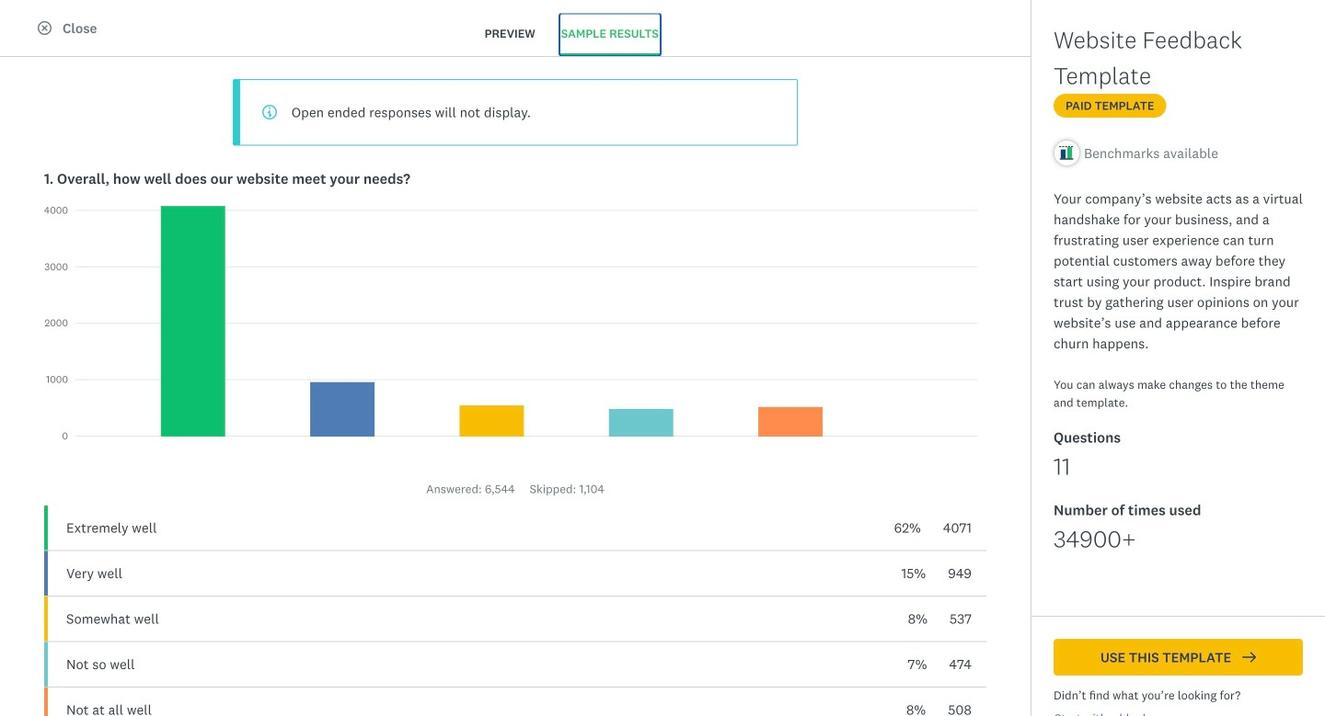 Task type: vqa. For each thing, say whether or not it's contained in the screenshot.
"Dropdown arrow icon"
no



Task type: locate. For each thing, give the bounding box(es) containing it.
tab list
[[461, 13, 683, 56]]

0 vertical spatial lock image
[[1153, 223, 1167, 236]]

logo testing template image
[[706, 498, 925, 642]]

2 brand logo image from the top
[[22, 11, 52, 33]]

lock image
[[1153, 223, 1167, 236], [1153, 506, 1167, 520]]

1 vertical spatial lock image
[[1153, 506, 1167, 520]]

info image
[[262, 105, 277, 120]]

lock image
[[903, 506, 916, 520]]

website feedback template image
[[706, 214, 925, 359]]

Search templates field
[[1077, 75, 1295, 109]]

xcircle image
[[38, 21, 52, 35]]

lock image for website intercept survey image
[[1153, 223, 1167, 236]]

products icon image
[[1041, 11, 1063, 33], [1041, 11, 1063, 33]]

1 lock image from the top
[[1153, 223, 1167, 236]]

document image
[[57, 213, 71, 227]]

arrowright image
[[1242, 651, 1256, 665]]

search image
[[1063, 86, 1077, 100]]

website intercept survey image
[[1036, 257, 1095, 316]]

website contact form image
[[536, 541, 594, 599]]

2 lock image from the top
[[1153, 506, 1167, 520]]

brand logo image
[[22, 7, 52, 37], [22, 11, 52, 33]]



Task type: describe. For each thing, give the bounding box(es) containing it.
1 brand logo image from the top
[[22, 7, 52, 37]]

notification center icon image
[[1093, 11, 1115, 33]]

user image
[[57, 371, 71, 385]]

lock image for help desk feedback survey template image
[[1153, 506, 1167, 520]]

documentplus image
[[57, 608, 71, 622]]

website design feedback template image
[[536, 257, 594, 316]]

help icon image
[[1144, 11, 1166, 33]]

clone image
[[57, 529, 71, 543]]

help desk feedback survey template image
[[1036, 541, 1095, 599]]



